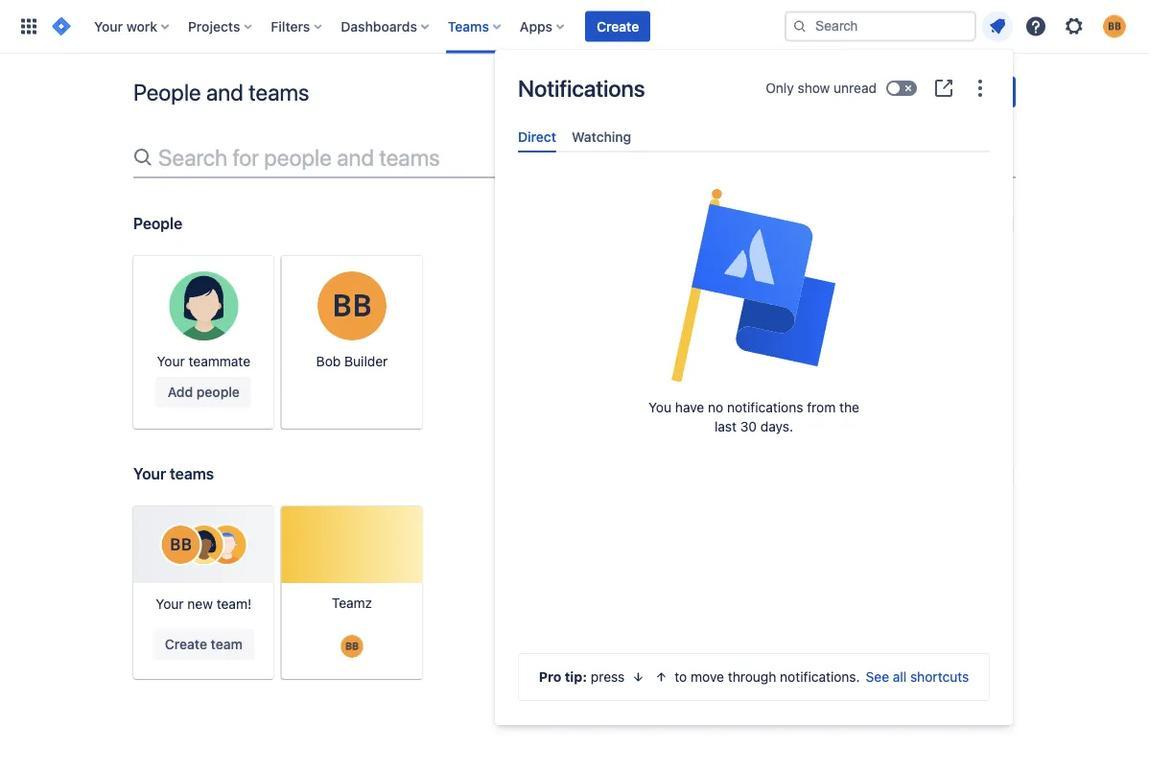 Task type: vqa. For each thing, say whether or not it's contained in the screenshot.
'Search dashboards' text box
no



Task type: locate. For each thing, give the bounding box(es) containing it.
add left 'more' image
[[933, 84, 958, 100]]

projects button
[[182, 11, 259, 42]]

builder
[[345, 354, 388, 369]]

add people button inside people 'element'
[[156, 377, 251, 408]]

team
[[874, 84, 906, 100], [211, 637, 243, 653]]

1 vertical spatial and
[[337, 144, 374, 171]]

settings image
[[1063, 15, 1086, 38]]

0 vertical spatial add people
[[933, 84, 1005, 100]]

0 vertical spatial create team button
[[816, 77, 917, 107]]

open notifications in a new tab image
[[933, 77, 956, 100]]

create down new
[[165, 637, 207, 653]]

your inside popup button
[[94, 18, 123, 34]]

1 horizontal spatial teams
[[249, 79, 310, 106]]

1 vertical spatial team
[[211, 637, 243, 653]]

create team button
[[816, 77, 917, 107], [153, 629, 254, 660]]

see
[[866, 669, 890, 685]]

create inside 'primary' "element"
[[597, 18, 639, 34]]

1 vertical spatial add
[[168, 384, 193, 400]]

add people down your teammate
[[168, 384, 240, 400]]

create for create team button in your teams element
[[165, 637, 207, 653]]

0 horizontal spatial add
[[168, 384, 193, 400]]

your inside people 'element'
[[157, 354, 185, 369]]

add people button down your teammate
[[156, 377, 251, 408]]

people for people
[[133, 214, 182, 233]]

tab list
[[510, 121, 998, 153]]

0 horizontal spatial create team button
[[153, 629, 254, 660]]

2 horizontal spatial teams
[[379, 144, 440, 171]]

1 horizontal spatial create
[[597, 18, 639, 34]]

tip:
[[565, 669, 587, 685]]

apps
[[520, 18, 553, 34]]

people up search
[[133, 79, 201, 106]]

bob builder link
[[282, 256, 423, 429]]

team left open notifications in a new tab icon
[[874, 84, 906, 100]]

banner
[[0, 0, 1150, 54]]

1 vertical spatial create team
[[165, 637, 243, 653]]

1 vertical spatial create
[[828, 84, 870, 100]]

add down your teammate
[[168, 384, 193, 400]]

tab list containing direct
[[510, 121, 998, 153]]

create inside your teams element
[[165, 637, 207, 653]]

0 vertical spatial people
[[961, 84, 1005, 100]]

bob builder image
[[341, 635, 364, 658]]

people right for
[[264, 144, 332, 171]]

people
[[961, 84, 1005, 100], [264, 144, 332, 171], [197, 384, 240, 400]]

add
[[933, 84, 958, 100], [168, 384, 193, 400]]

0 vertical spatial add
[[933, 84, 958, 100]]

your profile and settings image
[[1104, 15, 1127, 38]]

create team down search 'field'
[[828, 84, 906, 100]]

add people down notifications icon
[[933, 84, 1005, 100]]

0 vertical spatial team
[[874, 84, 906, 100]]

filters
[[271, 18, 310, 34]]

0 vertical spatial and
[[206, 79, 244, 106]]

and
[[206, 79, 244, 106], [337, 144, 374, 171]]

create team button down search 'field'
[[816, 77, 917, 107]]

0 horizontal spatial create team
[[165, 637, 243, 653]]

0 vertical spatial create team
[[828, 84, 906, 100]]

1 horizontal spatial team
[[874, 84, 906, 100]]

2 horizontal spatial create
[[828, 84, 870, 100]]

2 vertical spatial people
[[197, 384, 240, 400]]

1 vertical spatial people
[[133, 214, 182, 233]]

pro tip: press
[[539, 669, 625, 685]]

teamz
[[332, 595, 372, 611]]

1 horizontal spatial add people
[[933, 84, 1005, 100]]

banner containing your work
[[0, 0, 1150, 54]]

atlas
[[955, 216, 986, 232]]

create team button inside your teams element
[[153, 629, 254, 660]]

2 horizontal spatial people
[[961, 84, 1005, 100]]

create right users at right
[[828, 84, 870, 100]]

1 horizontal spatial add people button
[[921, 77, 1016, 107]]

from
[[807, 400, 836, 416]]

the
[[840, 400, 860, 416]]

your work button
[[88, 11, 177, 42]]

1 people from the top
[[133, 79, 201, 106]]

more search options with atlas
[[791, 216, 986, 232]]

2 vertical spatial teams
[[170, 465, 214, 483]]

your for your teammate
[[157, 354, 185, 369]]

help image
[[1025, 15, 1048, 38]]

add inside people 'element'
[[168, 384, 193, 400]]

last
[[715, 419, 737, 435]]

arrow down image
[[631, 670, 646, 685]]

create
[[597, 18, 639, 34], [828, 84, 870, 100], [165, 637, 207, 653]]

0 horizontal spatial teams
[[170, 465, 214, 483]]

0 vertical spatial create
[[597, 18, 639, 34]]

1 horizontal spatial and
[[337, 144, 374, 171]]

Search field
[[785, 11, 977, 42]]

add people inside people 'element'
[[168, 384, 240, 400]]

2 people from the top
[[133, 214, 182, 233]]

only show unread
[[766, 80, 877, 96]]

work
[[126, 18, 157, 34]]

0 horizontal spatial create
[[165, 637, 207, 653]]

2 vertical spatial create
[[165, 637, 207, 653]]

1 horizontal spatial people
[[264, 144, 332, 171]]

watching
[[572, 129, 632, 144]]

notifications.
[[780, 669, 860, 685]]

0 horizontal spatial add people button
[[156, 377, 251, 408]]

search
[[827, 216, 870, 232]]

1 vertical spatial create team button
[[153, 629, 254, 660]]

all
[[893, 669, 907, 685]]

dashboards button
[[335, 11, 436, 42]]

your
[[94, 18, 123, 34], [157, 354, 185, 369], [133, 465, 166, 483], [156, 596, 184, 612]]

tab list inside notifications 'dialog'
[[510, 121, 998, 153]]

create team down the your new team!
[[165, 637, 243, 653]]

people down search
[[133, 214, 182, 233]]

people for top add people button
[[961, 84, 1005, 100]]

1 vertical spatial add people button
[[156, 377, 251, 408]]

0 vertical spatial people
[[133, 79, 201, 106]]

1 vertical spatial add people
[[168, 384, 240, 400]]

create team
[[828, 84, 906, 100], [165, 637, 243, 653]]

add people for top add people button
[[933, 84, 1005, 100]]

people
[[133, 79, 201, 106], [133, 214, 182, 233]]

direct tab panel
[[510, 153, 998, 170]]

add people button down notifications icon
[[921, 77, 1016, 107]]

people down teammate
[[197, 384, 240, 400]]

only
[[766, 80, 794, 96]]

0 horizontal spatial people
[[197, 384, 240, 400]]

unread
[[834, 80, 877, 96]]

teams
[[249, 79, 310, 106], [379, 144, 440, 171], [170, 465, 214, 483]]

jira software image
[[50, 15, 73, 38], [50, 15, 73, 38]]

show
[[798, 80, 830, 96]]

people and teams
[[133, 79, 310, 106]]

more search options with atlas button
[[789, 209, 1016, 240]]

with
[[924, 216, 951, 232]]

1 vertical spatial people
[[264, 144, 332, 171]]

search image
[[793, 19, 808, 34]]

team down team!
[[211, 637, 243, 653]]

create team button down the your new team!
[[153, 629, 254, 660]]

notifications
[[518, 75, 645, 102]]

1 horizontal spatial add
[[933, 84, 958, 100]]

people right open notifications in a new tab icon
[[961, 84, 1005, 100]]

options
[[873, 216, 921, 232]]

add people button
[[921, 77, 1016, 107], [156, 377, 251, 408]]

0 vertical spatial teams
[[249, 79, 310, 106]]

people inside 'element'
[[197, 384, 240, 400]]

pro
[[539, 669, 562, 685]]

bob builder
[[316, 354, 388, 369]]

search for people and teams
[[158, 144, 440, 171]]

create up notifications on the top
[[597, 18, 639, 34]]

your teams
[[133, 465, 214, 483]]

add people
[[933, 84, 1005, 100], [168, 384, 240, 400]]

people for people and teams
[[133, 79, 201, 106]]

add for add people button within the people 'element'
[[168, 384, 193, 400]]

create for create team button to the right
[[828, 84, 870, 100]]

0 horizontal spatial add people
[[168, 384, 240, 400]]

more
[[791, 216, 823, 232]]

1 horizontal spatial create team button
[[816, 77, 917, 107]]



Task type: describe. For each thing, give the bounding box(es) containing it.
primary element
[[12, 0, 785, 53]]

arrow up image
[[654, 670, 669, 685]]

apps button
[[514, 11, 572, 42]]

add for top add people button
[[933, 84, 958, 100]]

teammate
[[189, 354, 251, 369]]

teams button
[[442, 11, 508, 42]]

your new team!
[[156, 596, 252, 612]]

your for your new team!
[[156, 596, 184, 612]]

people element
[[133, 256, 1016, 429]]

users
[[766, 84, 801, 100]]

30
[[741, 419, 757, 435]]

your teammate
[[157, 354, 251, 369]]

days.
[[761, 419, 794, 435]]

move
[[691, 669, 724, 685]]

notifications
[[727, 400, 804, 416]]

teamz link
[[282, 507, 423, 685]]

0 horizontal spatial and
[[206, 79, 244, 106]]

teams
[[448, 18, 489, 34]]

your teams element
[[133, 507, 1016, 685]]

your work
[[94, 18, 157, 34]]

teamz image
[[282, 507, 423, 583]]

0 horizontal spatial team
[[211, 637, 243, 653]]

have
[[675, 400, 705, 416]]

through
[[728, 669, 777, 685]]

add people for add people button within the people 'element'
[[168, 384, 240, 400]]

your for your work
[[94, 18, 123, 34]]

direct
[[518, 129, 557, 144]]

create team inside your teams element
[[165, 637, 243, 653]]

manage
[[712, 84, 763, 100]]

notifications image
[[986, 15, 1009, 38]]

you have no notifications from the last 30 days.
[[649, 400, 860, 435]]

appswitcher icon image
[[17, 15, 40, 38]]

shortcuts
[[911, 669, 969, 685]]

1 vertical spatial teams
[[379, 144, 440, 171]]

bob
[[316, 354, 341, 369]]

0 vertical spatial add people button
[[921, 77, 1016, 107]]

no
[[708, 400, 724, 416]]

to move through notifications.
[[675, 669, 860, 685]]

create button
[[585, 11, 651, 42]]

team!
[[217, 596, 252, 612]]

your for your teams
[[133, 465, 166, 483]]

1 horizontal spatial create team
[[828, 84, 906, 100]]

see all shortcuts
[[866, 669, 969, 685]]

projects
[[188, 18, 240, 34]]

manage users
[[712, 84, 801, 100]]

manage users link
[[701, 77, 813, 107]]

dashboards
[[341, 18, 417, 34]]

search
[[158, 144, 228, 171]]

filters button
[[265, 11, 329, 42]]

see all shortcuts button
[[866, 668, 969, 687]]

press
[[591, 669, 625, 685]]

to
[[675, 669, 687, 685]]

people for add people button within the people 'element'
[[197, 384, 240, 400]]

notifications dialog
[[495, 50, 1013, 725]]

more image
[[969, 77, 992, 100]]

for
[[233, 144, 259, 171]]

new
[[187, 596, 213, 612]]

you
[[649, 400, 672, 416]]



